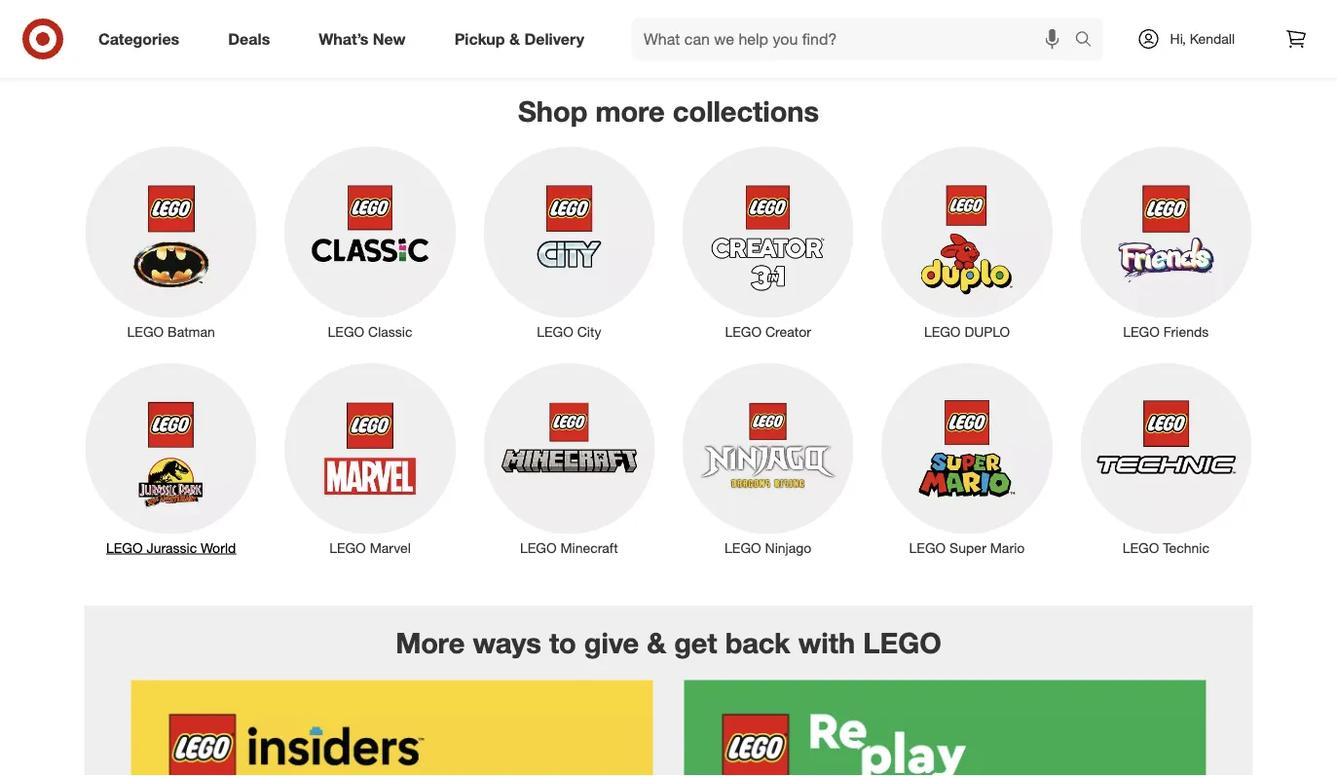 Task type: vqa. For each thing, say whether or not it's contained in the screenshot.
cart
no



Task type: describe. For each thing, give the bounding box(es) containing it.
lego batman link
[[72, 143, 271, 341]]

categories
[[98, 29, 179, 48]]

delivery
[[524, 29, 584, 48]]

creator
[[765, 323, 811, 340]]

more ways to give & get back with lego
[[396, 625, 942, 660]]

0 vertical spatial &
[[509, 29, 520, 48]]

batman
[[168, 323, 215, 340]]

kendall
[[1190, 30, 1235, 47]]

lego batman
[[127, 323, 215, 340]]

what's
[[319, 29, 369, 48]]

lego insiders image
[[131, 680, 653, 776]]

lego classic link
[[271, 143, 470, 341]]

duplo
[[965, 323, 1010, 340]]

super
[[950, 539, 986, 556]]

friends
[[1164, 323, 1209, 340]]

categories link
[[82, 18, 204, 60]]

deals
[[228, 29, 270, 48]]

1 horizontal spatial &
[[647, 625, 666, 660]]

lego super mario link
[[868, 359, 1067, 558]]

technic
[[1163, 539, 1209, 556]]

lego ninjago
[[725, 539, 812, 556]]

lego marvel link
[[271, 359, 470, 558]]

lego creator
[[725, 323, 811, 340]]

lego for lego super mario
[[909, 539, 946, 556]]

lego for lego creator
[[725, 323, 762, 340]]

lego minecraft link
[[470, 359, 669, 558]]

ninjago
[[765, 539, 812, 556]]

shop more collections
[[518, 94, 819, 128]]

lego right with
[[863, 625, 942, 660]]

lego creator link
[[669, 143, 868, 341]]

lego for lego technic
[[1123, 539, 1159, 556]]

lego for lego minecraft
[[520, 539, 557, 556]]

deals link
[[212, 18, 294, 60]]

lego for lego jurassic world
[[106, 539, 143, 556]]

lego technic
[[1123, 539, 1209, 556]]

jurassic
[[147, 539, 197, 556]]

ways
[[473, 625, 541, 660]]

marvel
[[370, 539, 411, 556]]

what's new
[[319, 29, 406, 48]]

to
[[549, 625, 576, 660]]

more
[[396, 625, 465, 660]]

new
[[373, 29, 406, 48]]

lego for lego ninjago
[[725, 539, 761, 556]]

lego for lego classic
[[328, 323, 364, 340]]

search
[[1066, 31, 1113, 50]]

with
[[798, 625, 855, 660]]



Task type: locate. For each thing, give the bounding box(es) containing it.
lego city link
[[470, 143, 669, 341]]

classic
[[368, 323, 412, 340]]

lego inside lego marvel 'link'
[[329, 539, 366, 556]]

lego duplo
[[924, 323, 1010, 340]]

collections
[[673, 94, 819, 128]]

lego for lego city
[[537, 323, 573, 340]]

lego ninjago link
[[669, 359, 868, 558]]

shop
[[518, 94, 588, 128]]

lego classic
[[328, 323, 412, 340]]

lego inside 'lego ninjago' link
[[725, 539, 761, 556]]

search button
[[1066, 18, 1113, 64]]

mario
[[990, 539, 1025, 556]]

0 horizontal spatial &
[[509, 29, 520, 48]]

& right pickup
[[509, 29, 520, 48]]

lego inside lego creator "link"
[[725, 323, 762, 340]]

hi,
[[1170, 30, 1186, 47]]

hi, kendall
[[1170, 30, 1235, 47]]

lego left minecraft
[[520, 539, 557, 556]]

lego for lego marvel
[[329, 539, 366, 556]]

lego duplo link
[[868, 143, 1067, 341]]

lego inside lego classic link
[[328, 323, 364, 340]]

lego left creator
[[725, 323, 762, 340]]

lego technic link
[[1067, 359, 1266, 558]]

lego marvel
[[329, 539, 411, 556]]

pickup & delivery link
[[438, 18, 609, 60]]

minecraft
[[560, 539, 618, 556]]

lego super mario
[[909, 539, 1025, 556]]

pickup & delivery
[[454, 29, 584, 48]]

lego left "friends"
[[1123, 323, 1160, 340]]

lego left super at the bottom right of page
[[909, 539, 946, 556]]

lego inside lego batman link
[[127, 323, 164, 340]]

What can we help you find? suggestions appear below search field
[[632, 18, 1080, 60]]

lego left technic
[[1123, 539, 1159, 556]]

give
[[584, 625, 639, 660]]

&
[[509, 29, 520, 48], [647, 625, 666, 660]]

lego
[[127, 323, 164, 340], [328, 323, 364, 340], [537, 323, 573, 340], [725, 323, 762, 340], [924, 323, 961, 340], [1123, 323, 1160, 340], [106, 539, 143, 556], [329, 539, 366, 556], [520, 539, 557, 556], [725, 539, 761, 556], [909, 539, 946, 556], [1123, 539, 1159, 556], [863, 625, 942, 660]]

1 vertical spatial &
[[647, 625, 666, 660]]

get
[[674, 625, 717, 660]]

lego left city
[[537, 323, 573, 340]]

lego jurassic world link
[[72, 359, 271, 558]]

lego left classic
[[328, 323, 364, 340]]

lego left "batman"
[[127, 323, 164, 340]]

lego for lego friends
[[1123, 323, 1160, 340]]

lego city
[[537, 323, 601, 340]]

more
[[596, 94, 665, 128]]

lego inside "lego city" link
[[537, 323, 573, 340]]

lego left ninjago
[[725, 539, 761, 556]]

lego minecraft
[[520, 539, 618, 556]]

world
[[201, 539, 236, 556]]

lego inside lego technic link
[[1123, 539, 1159, 556]]

pickup
[[454, 29, 505, 48]]

lego friends link
[[1067, 143, 1266, 341]]

lego for lego duplo
[[924, 323, 961, 340]]

lego left duplo
[[924, 323, 961, 340]]

lego left jurassic
[[106, 539, 143, 556]]

lego jurassic world
[[106, 539, 236, 556]]

lego left marvel
[[329, 539, 366, 556]]

lego inside lego jurassic world link
[[106, 539, 143, 556]]

lego replay image
[[684, 680, 1206, 776]]

lego friends
[[1123, 323, 1209, 340]]

what's new link
[[302, 18, 430, 60]]

lego inside lego minecraft link
[[520, 539, 557, 556]]

back
[[725, 625, 790, 660]]

city
[[577, 323, 601, 340]]

lego inside lego friends link
[[1123, 323, 1160, 340]]

& left the get
[[647, 625, 666, 660]]

lego for lego batman
[[127, 323, 164, 340]]



